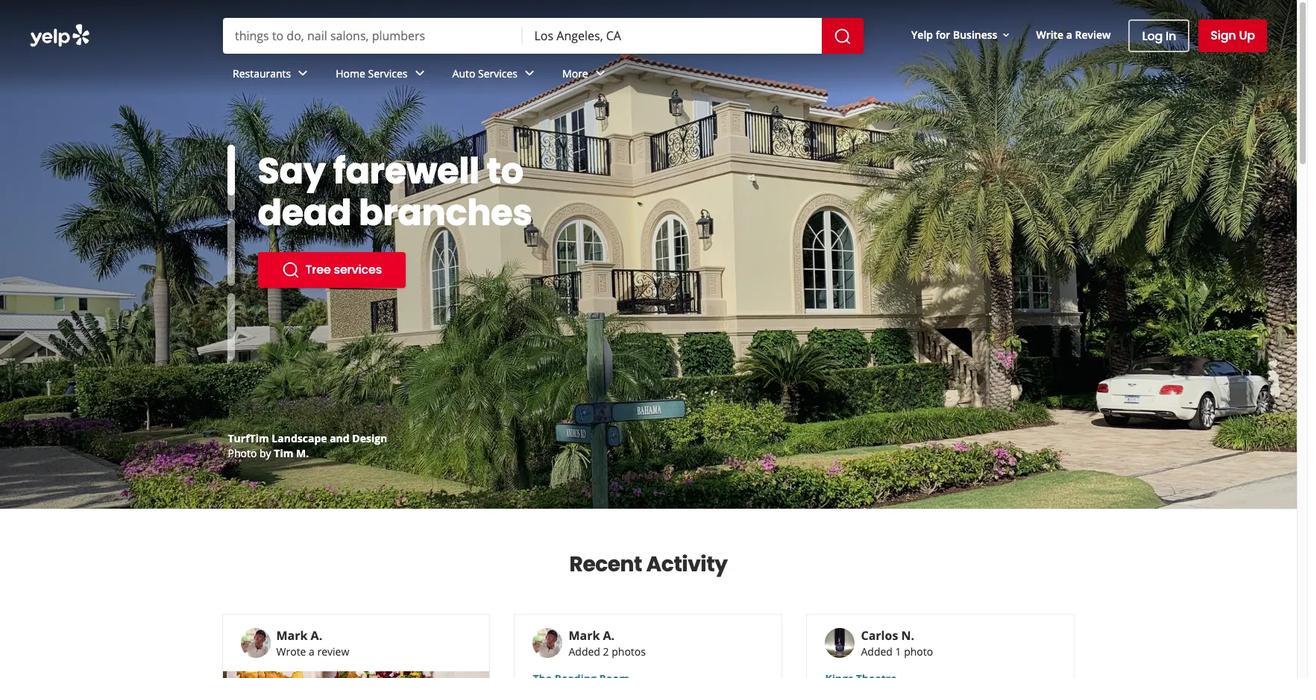 Task type: locate. For each thing, give the bounding box(es) containing it.
photos
[[612, 645, 646, 659]]

mark a. added 2 photos
[[569, 627, 646, 659]]

services right auto
[[478, 66, 518, 80]]

2 horizontal spatial 24 chevron down v2 image
[[591, 64, 609, 82]]

1 mark a. link from the left
[[276, 627, 322, 644]]

mark a. wrote a review
[[276, 627, 349, 659]]

0 vertical spatial a
[[1067, 27, 1073, 41]]

2 mark a. link from the left
[[569, 627, 615, 644]]

log
[[1143, 27, 1163, 44]]

mark inside mark a. added 2 photos
[[569, 627, 600, 644]]

1 horizontal spatial mark a. link
[[569, 627, 615, 644]]

0 horizontal spatial a
[[309, 645, 315, 659]]

2 added from the left
[[861, 645, 893, 659]]

services for auto services
[[478, 66, 518, 80]]

mark for mark a. added 2 photos
[[569, 627, 600, 644]]

24 chevron down v2 image inside the auto services 'link'
[[521, 64, 539, 82]]

photo of mark a. image
[[241, 628, 270, 658], [533, 628, 563, 658]]

0 horizontal spatial none field
[[235, 28, 511, 44]]

mark inside mark a. wrote a review
[[276, 627, 308, 644]]

dead
[[258, 188, 352, 238]]

1 horizontal spatial photo of mark a. image
[[533, 628, 563, 658]]

mark up wrote
[[276, 627, 308, 644]]

mark a. link up 2
[[569, 627, 615, 644]]

photo of mark a. image left wrote
[[241, 628, 270, 658]]

mark a. link for mark a. wrote a review
[[276, 627, 322, 644]]

select slide image
[[227, 131, 235, 198]]

services left 24 chevron down v2 image
[[368, 66, 408, 80]]

a. up 2
[[603, 627, 615, 644]]

0 horizontal spatial services
[[368, 66, 408, 80]]

photo of mark a. image left 2
[[533, 628, 563, 658]]

log in link
[[1129, 19, 1190, 52]]

1 a. from the left
[[311, 627, 322, 644]]

a. up review
[[311, 627, 322, 644]]

24 chevron down v2 image right more
[[591, 64, 609, 82]]

wrote
[[276, 645, 306, 659]]

2 none field from the left
[[535, 28, 810, 44]]

None search field
[[0, 0, 1297, 97], [223, 18, 867, 54], [0, 0, 1297, 97], [223, 18, 867, 54]]

None field
[[235, 28, 511, 44], [535, 28, 810, 44]]

write
[[1037, 27, 1064, 41]]

yelp for business button
[[906, 21, 1019, 48]]

write a review link
[[1031, 21, 1117, 48]]

review
[[317, 645, 349, 659]]

tim m. link
[[274, 446, 309, 460]]

2 photo of mark a. image from the left
[[533, 628, 563, 658]]

2 mark from the left
[[569, 627, 600, 644]]

added down carlos at right bottom
[[861, 645, 893, 659]]

1 vertical spatial a
[[309, 645, 315, 659]]

turftim landscape and design photo by tim m.
[[228, 431, 387, 460]]

1 photo of mark a. image from the left
[[241, 628, 270, 658]]

1 horizontal spatial added
[[861, 645, 893, 659]]

up
[[1239, 27, 1256, 44]]

24 chevron down v2 image for restaurants
[[294, 64, 312, 82]]

0 horizontal spatial a.
[[311, 627, 322, 644]]

1 horizontal spatial mark
[[569, 627, 600, 644]]

2 a. from the left
[[603, 627, 615, 644]]

Near text field
[[535, 28, 810, 44]]

services inside 'link'
[[478, 66, 518, 80]]

1 24 chevron down v2 image from the left
[[294, 64, 312, 82]]

1 horizontal spatial services
[[478, 66, 518, 80]]

more
[[563, 66, 588, 80]]

0 horizontal spatial photo of mark a. image
[[241, 628, 270, 658]]

1 horizontal spatial a
[[1067, 27, 1073, 41]]

added left 2
[[569, 645, 600, 659]]

added
[[569, 645, 600, 659], [861, 645, 893, 659]]

mark a. link for mark a. added 2 photos
[[569, 627, 615, 644]]

services
[[368, 66, 408, 80], [478, 66, 518, 80]]

mark
[[276, 627, 308, 644], [569, 627, 600, 644]]

24 chevron down v2 image for more
[[591, 64, 609, 82]]

and
[[330, 431, 350, 445]]

auto services
[[452, 66, 518, 80]]

added inside carlos n. added 1 photo
[[861, 645, 893, 659]]

farewell
[[333, 146, 480, 196]]

2 24 chevron down v2 image from the left
[[521, 64, 539, 82]]

added inside mark a. added 2 photos
[[569, 645, 600, 659]]

1 horizontal spatial none field
[[535, 28, 810, 44]]

recent activity
[[570, 550, 728, 579]]

tree services
[[305, 261, 382, 278]]

a. inside mark a. wrote a review
[[311, 627, 322, 644]]

1 mark from the left
[[276, 627, 308, 644]]

a right wrote
[[309, 645, 315, 659]]

1 none field from the left
[[235, 28, 511, 44]]

1 horizontal spatial 24 chevron down v2 image
[[521, 64, 539, 82]]

a. inside mark a. added 2 photos
[[603, 627, 615, 644]]

home services link
[[324, 54, 441, 97]]

24 chevron down v2 image right auto services
[[521, 64, 539, 82]]

1 added from the left
[[569, 645, 600, 659]]

a
[[1067, 27, 1073, 41], [309, 645, 315, 659]]

design
[[352, 431, 387, 445]]

24 chevron down v2 image inside more link
[[591, 64, 609, 82]]

a inside mark a. wrote a review
[[309, 645, 315, 659]]

log in
[[1143, 27, 1177, 44]]

1 services from the left
[[368, 66, 408, 80]]

1
[[896, 645, 902, 659]]

by
[[260, 446, 271, 460]]

auto
[[452, 66, 476, 80]]

a.
[[311, 627, 322, 644], [603, 627, 615, 644]]

3 24 chevron down v2 image from the left
[[591, 64, 609, 82]]

2 services from the left
[[478, 66, 518, 80]]

mark a. link up wrote
[[276, 627, 322, 644]]

mark down 'recent' on the bottom left
[[569, 627, 600, 644]]

0 horizontal spatial 24 chevron down v2 image
[[294, 64, 312, 82]]

to
[[487, 146, 524, 196]]

24 chevron down v2 image
[[294, 64, 312, 82], [521, 64, 539, 82], [591, 64, 609, 82]]

24 chevron down v2 image right restaurants
[[294, 64, 312, 82]]

auto services link
[[441, 54, 551, 97]]

mark a. link
[[276, 627, 322, 644], [569, 627, 615, 644]]

1 horizontal spatial a.
[[603, 627, 615, 644]]

photo
[[228, 446, 257, 460]]

0 horizontal spatial added
[[569, 645, 600, 659]]

a inside "link"
[[1067, 27, 1073, 41]]

a right write
[[1067, 27, 1073, 41]]

24 chevron down v2 image inside restaurants link
[[294, 64, 312, 82]]

0 horizontal spatial mark
[[276, 627, 308, 644]]

0 horizontal spatial mark a. link
[[276, 627, 322, 644]]



Task type: describe. For each thing, give the bounding box(es) containing it.
sign up
[[1211, 27, 1256, 44]]

recent
[[570, 550, 642, 579]]

n.
[[902, 627, 915, 644]]

2
[[603, 645, 609, 659]]

business categories element
[[221, 54, 1267, 97]]

for
[[936, 27, 951, 41]]

a. for mark a. wrote a review
[[311, 627, 322, 644]]

sign
[[1211, 27, 1237, 44]]

services for home services
[[368, 66, 408, 80]]

say
[[258, 146, 326, 196]]

in
[[1166, 27, 1177, 44]]

carlos n. added 1 photo
[[861, 627, 933, 659]]

carlos n. link
[[861, 627, 915, 644]]

restaurants
[[233, 66, 291, 80]]

mark for mark a. wrote a review
[[276, 627, 308, 644]]

more link
[[551, 54, 621, 97]]

sign up link
[[1199, 19, 1267, 52]]

Find text field
[[235, 28, 511, 44]]

tim
[[274, 446, 294, 460]]

m.
[[296, 446, 309, 460]]

tree
[[305, 261, 331, 278]]

none field find
[[235, 28, 511, 44]]

say farewell to dead branches
[[258, 146, 532, 238]]

restaurants link
[[221, 54, 324, 97]]

tree services link
[[258, 252, 406, 288]]

turftim
[[228, 431, 269, 445]]

photo
[[904, 645, 933, 659]]

a. for mark a. added 2 photos
[[603, 627, 615, 644]]

photo of mark a. image for mark a. wrote a review
[[241, 628, 270, 658]]

branches
[[359, 188, 532, 238]]

24 chevron down v2 image for auto services
[[521, 64, 539, 82]]

24 chevron down v2 image
[[411, 64, 429, 82]]

added for carlos
[[861, 645, 893, 659]]

16 chevron down v2 image
[[1001, 29, 1013, 41]]

review
[[1075, 27, 1111, 41]]

business
[[953, 27, 998, 41]]

explore recent activity section section
[[210, 510, 1087, 678]]

activity
[[646, 550, 728, 579]]

photo of mark a. image for mark a. added 2 photos
[[533, 628, 563, 658]]

services
[[334, 261, 382, 278]]

write a review
[[1037, 27, 1111, 41]]

24 search v2 image
[[282, 261, 300, 279]]

turftim landscape and design link
[[228, 431, 387, 445]]

yelp for business
[[912, 27, 998, 41]]

landscape
[[272, 431, 327, 445]]

home
[[336, 66, 365, 80]]

yelp
[[912, 27, 933, 41]]

photo of carlos n. image
[[825, 628, 855, 658]]

home services
[[336, 66, 408, 80]]

explore banner section banner
[[0, 0, 1297, 509]]

none field near
[[535, 28, 810, 44]]

added for mark
[[569, 645, 600, 659]]

search image
[[834, 27, 852, 45]]

carlos
[[861, 627, 898, 644]]



Task type: vqa. For each thing, say whether or not it's contained in the screenshot.
'been'
no



